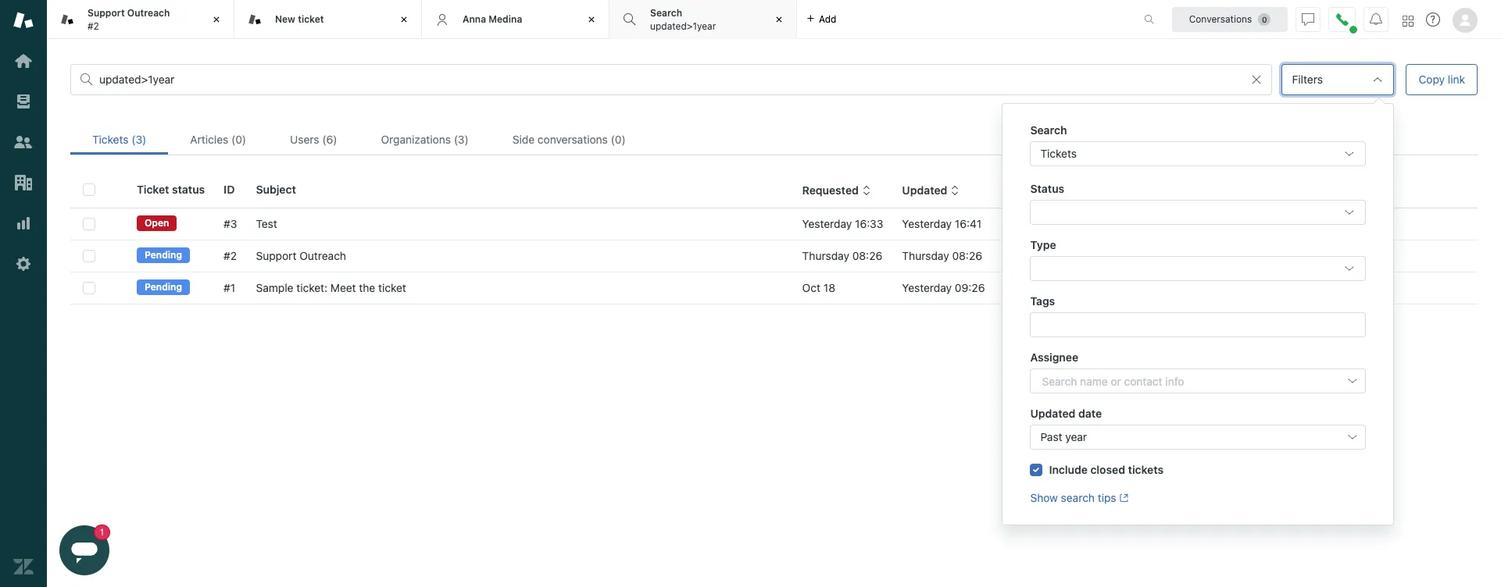 Task type: describe. For each thing, give the bounding box(es) containing it.
status
[[172, 183, 205, 196]]

zendesk support image
[[13, 10, 34, 30]]

tab list containing tickets (3)
[[70, 124, 1478, 156]]

users
[[290, 133, 319, 146]]

anna medina tab
[[422, 0, 610, 39]]

conversations
[[538, 133, 608, 146]]

ticket status
[[137, 183, 205, 196]]

conversations
[[1189, 13, 1252, 25]]

organizations
[[381, 133, 451, 146]]

2 08:26 from the left
[[952, 249, 982, 263]]

updated button
[[902, 184, 960, 198]]

side
[[512, 133, 535, 146]]

side conversations (0) tab
[[491, 124, 648, 155]]

requested button
[[802, 184, 871, 198]]

ticket
[[137, 183, 169, 196]]

tickets for tickets
[[1041, 147, 1077, 160]]

close image for anna medina
[[584, 12, 599, 27]]

the
[[359, 281, 375, 295]]

show
[[1030, 492, 1058, 505]]

add
[[819, 13, 837, 25]]

views image
[[13, 91, 34, 112]]

copy
[[1419, 73, 1445, 86]]

year
[[1065, 431, 1087, 444]]

#1
[[224, 281, 235, 295]]

updated for updated button
[[902, 184, 948, 197]]

yesterday for yesterday 16:41
[[902, 217, 952, 231]]

pending for #1
[[145, 282, 182, 293]]

tickets (3)
[[92, 133, 146, 146]]

support outreach
[[256, 249, 346, 263]]

include closed tickets
[[1049, 463, 1164, 477]]

open
[[145, 218, 169, 229]]

brad
[[1004, 217, 1027, 231]]

side conversations (0)
[[512, 133, 626, 146]]

(3) for tickets (3)
[[132, 133, 146, 146]]

ticket inside sample ticket: meet the ticket link
[[378, 281, 406, 295]]

requested
[[802, 184, 859, 197]]

past
[[1041, 431, 1063, 444]]

clear search image
[[1251, 73, 1263, 86]]

type element
[[1030, 256, 1366, 281]]

filters button
[[1282, 64, 1395, 95]]

tickets (3) tab
[[70, 124, 168, 155]]

(0) inside side conversations (0) tab
[[611, 133, 626, 146]]

closed
[[1091, 463, 1125, 477]]

Type field
[[1042, 261, 1333, 277]]

date
[[1078, 407, 1102, 420]]

the customer
[[1004, 281, 1075, 295]]

get started image
[[13, 51, 34, 71]]

updated for updated date
[[1030, 407, 1076, 420]]

outreach for support outreach #2
[[127, 7, 170, 19]]

link
[[1448, 73, 1465, 86]]

18
[[824, 281, 835, 295]]

1 08:26 from the left
[[852, 249, 883, 263]]

search for search
[[1030, 123, 1067, 137]]

type
[[1030, 238, 1056, 252]]

row containing #2
[[70, 240, 1478, 272]]

assignee element
[[1030, 369, 1366, 394]]

anna
[[463, 13, 486, 25]]

pending for #2
[[145, 250, 182, 261]]

users (6) tab
[[268, 124, 359, 155]]

tickets for tickets (3)
[[92, 133, 129, 146]]

tisha morrel
[[1004, 249, 1067, 263]]

support inside support outreach #2
[[88, 7, 125, 19]]

tisha
[[1004, 249, 1031, 263]]

tickets
[[1128, 463, 1164, 477]]

close image for outreach
[[209, 12, 224, 27]]

requester
[[1004, 183, 1058, 196]]

admin image
[[13, 254, 34, 274]]

zendesk image
[[13, 557, 34, 578]]

search updated>1year
[[650, 7, 716, 32]]

updated>1year
[[650, 20, 716, 32]]

id
[[224, 183, 235, 196]]

1 thursday 08:26 from the left
[[802, 249, 883, 263]]

past year button
[[1030, 425, 1366, 450]]

anna medina
[[463, 13, 522, 25]]

past year
[[1041, 431, 1087, 444]]

sample ticket: meet the ticket
[[256, 281, 406, 295]]

(opens in a new tab) image
[[1116, 494, 1129, 503]]

notifications image
[[1370, 13, 1382, 25]]

tags
[[1030, 295, 1055, 308]]

row containing #3
[[70, 209, 1478, 240]]

the
[[1004, 281, 1023, 295]]



Task type: locate. For each thing, give the bounding box(es) containing it.
(3) for organizations (3)
[[454, 133, 469, 146]]

meet
[[330, 281, 356, 295]]

search up status
[[1030, 123, 1067, 137]]

updated date
[[1030, 407, 1102, 420]]

3 row from the top
[[70, 272, 1478, 304]]

(0) right conversations on the top of page
[[611, 133, 626, 146]]

organizations image
[[13, 173, 34, 193]]

close image for updated>1year
[[771, 12, 787, 27]]

1 horizontal spatial close image
[[771, 12, 787, 27]]

Search: text field
[[99, 73, 1263, 87]]

oct
[[802, 281, 821, 295]]

search inside search updated>1year
[[650, 7, 682, 19]]

(0)
[[231, 133, 246, 146], [611, 133, 626, 146]]

1 horizontal spatial outreach
[[299, 249, 346, 263]]

#2 right zendesk support image
[[88, 20, 99, 32]]

1 vertical spatial ticket
[[378, 281, 406, 295]]

close image for new ticket
[[396, 12, 412, 27]]

copy link button
[[1406, 64, 1478, 95]]

new
[[275, 13, 295, 25]]

morrel
[[1034, 249, 1067, 263]]

1 (0) from the left
[[231, 133, 246, 146]]

0 horizontal spatial outreach
[[127, 7, 170, 19]]

#2 down #3
[[224, 249, 237, 263]]

(3) inside the organizations (3) tab
[[454, 133, 469, 146]]

pending
[[145, 250, 182, 261], [145, 282, 182, 293]]

0 vertical spatial search
[[650, 7, 682, 19]]

tickets inside tickets (3) tab
[[92, 133, 129, 146]]

row
[[70, 209, 1478, 240], [70, 240, 1478, 272], [70, 272, 1478, 304]]

support outreach #2
[[88, 7, 170, 32]]

updated up yesterday 16:41
[[902, 184, 948, 197]]

assignee
[[1030, 351, 1079, 364]]

#3
[[224, 217, 237, 231]]

0 vertical spatial pending
[[145, 250, 182, 261]]

0 vertical spatial ticket
[[298, 13, 324, 25]]

tab containing search
[[610, 0, 797, 39]]

1 horizontal spatial updated
[[1030, 407, 1076, 420]]

0 horizontal spatial (0)
[[231, 133, 246, 146]]

0 horizontal spatial close image
[[209, 12, 224, 27]]

09:26
[[955, 281, 985, 295]]

08:26
[[852, 249, 883, 263], [952, 249, 982, 263]]

tickets button
[[1030, 141, 1366, 166]]

0 horizontal spatial thursday
[[802, 249, 849, 263]]

1 tab from the left
[[47, 0, 234, 39]]

search
[[650, 7, 682, 19], [1030, 123, 1067, 137]]

0 vertical spatial outreach
[[127, 7, 170, 19]]

(3) inside tickets (3) tab
[[132, 133, 146, 146]]

organizations (3)
[[381, 133, 469, 146]]

2 close image from the left
[[584, 12, 599, 27]]

status
[[1030, 182, 1065, 195]]

users (6)
[[290, 133, 337, 146]]

1 thursday from the left
[[802, 249, 849, 263]]

outreach
[[127, 7, 170, 19], [299, 249, 346, 263]]

close image
[[209, 12, 224, 27], [771, 12, 787, 27]]

conversations button
[[1172, 7, 1288, 32]]

updated inside button
[[902, 184, 948, 197]]

tab containing support outreach
[[47, 0, 234, 39]]

(3)
[[132, 133, 146, 146], [454, 133, 469, 146]]

thursday
[[802, 249, 849, 263], [902, 249, 949, 263]]

1 close image from the left
[[209, 12, 224, 27]]

close image
[[396, 12, 412, 27], [584, 12, 599, 27]]

outreach inside support outreach link
[[299, 249, 346, 263]]

0 horizontal spatial thursday 08:26
[[802, 249, 883, 263]]

08:26 down 16:33
[[852, 249, 883, 263]]

1 vertical spatial outreach
[[299, 249, 346, 263]]

add button
[[797, 0, 846, 38]]

thursday 08:26 down yesterday 16:41
[[902, 249, 982, 263]]

thursday down yesterday 16:41
[[902, 249, 949, 263]]

1 vertical spatial tickets
[[1041, 147, 1077, 160]]

sample ticket: meet the ticket link
[[256, 281, 406, 296]]

test
[[256, 217, 277, 231]]

Assignee field
[[1042, 374, 1336, 389]]

16:41
[[955, 217, 982, 231]]

1 row from the top
[[70, 209, 1478, 240]]

1 (3) from the left
[[132, 133, 146, 146]]

medina
[[489, 13, 522, 25]]

1 horizontal spatial thursday
[[902, 249, 949, 263]]

1 horizontal spatial (3)
[[454, 133, 469, 146]]

ticket right the
[[378, 281, 406, 295]]

support outreach link
[[256, 249, 346, 264]]

thursday up 18
[[802, 249, 849, 263]]

organizations (3) tab
[[359, 124, 491, 155]]

outreach inside support outreach #2
[[127, 7, 170, 19]]

1 horizontal spatial ticket
[[378, 281, 406, 295]]

tickets
[[92, 133, 129, 146], [1041, 147, 1077, 160]]

tabs tab list
[[47, 0, 1128, 39]]

0 horizontal spatial tickets
[[92, 133, 129, 146]]

test link
[[256, 216, 277, 232]]

0 horizontal spatial close image
[[396, 12, 412, 27]]

0 horizontal spatial ticket
[[298, 13, 324, 25]]

ticket:
[[296, 281, 328, 295]]

yesterday 16:41
[[902, 217, 982, 231]]

0 vertical spatial #2
[[88, 20, 99, 32]]

articles (0) tab
[[168, 124, 268, 155]]

tips
[[1098, 492, 1116, 505]]

yesterday left 09:26
[[902, 281, 952, 295]]

1 horizontal spatial 08:26
[[952, 249, 982, 263]]

(3) right "organizations" on the top of page
[[454, 133, 469, 146]]

1 vertical spatial pending
[[145, 282, 182, 293]]

2 pending from the top
[[145, 282, 182, 293]]

0 horizontal spatial search
[[650, 7, 682, 19]]

show search tips
[[1030, 492, 1116, 505]]

new ticket
[[275, 13, 324, 25]]

1 horizontal spatial search
[[1030, 123, 1067, 137]]

1 horizontal spatial #2
[[224, 249, 237, 263]]

button displays agent's chat status as invisible. image
[[1302, 13, 1315, 25]]

tab list
[[70, 124, 1478, 156]]

status element
[[1030, 200, 1366, 225]]

0 vertical spatial tickets
[[92, 133, 129, 146]]

new ticket tab
[[234, 0, 422, 39]]

(0) right articles
[[231, 133, 246, 146]]

0 horizontal spatial 08:26
[[852, 249, 883, 263]]

copy link
[[1419, 73, 1465, 86]]

get help image
[[1426, 13, 1440, 27]]

customer
[[1026, 281, 1075, 295]]

2 row from the top
[[70, 240, 1478, 272]]

1 horizontal spatial thursday 08:26
[[902, 249, 982, 263]]

16:33
[[855, 217, 883, 231]]

0 horizontal spatial #2
[[88, 20, 99, 32]]

tickets inside tickets popup button
[[1041, 147, 1077, 160]]

0 horizontal spatial (3)
[[132, 133, 146, 146]]

articles (0)
[[190, 133, 246, 146]]

2 thursday from the left
[[902, 249, 949, 263]]

thursday 08:26 down yesterday 16:33 in the right of the page
[[802, 249, 883, 263]]

tab
[[47, 0, 234, 39], [610, 0, 797, 39]]

show search tips link
[[1030, 492, 1129, 505]]

yesterday 09:26
[[902, 281, 985, 295]]

0 vertical spatial updated
[[902, 184, 948, 197]]

updated up past
[[1030, 407, 1076, 420]]

2 (3) from the left
[[454, 133, 469, 146]]

sample
[[256, 281, 293, 295]]

yesterday down the requested
[[802, 217, 852, 231]]

ticket right new
[[298, 13, 324, 25]]

1 vertical spatial search
[[1030, 123, 1067, 137]]

(6)
[[322, 133, 337, 146]]

zendesk products image
[[1403, 15, 1414, 26]]

ticket inside new ticket tab
[[298, 13, 324, 25]]

yesterday
[[802, 217, 852, 231], [902, 217, 952, 231], [902, 281, 952, 295]]

1 vertical spatial updated
[[1030, 407, 1076, 420]]

yesterday for yesterday 09:26
[[902, 281, 952, 295]]

search up updated>1year at the top of page
[[650, 7, 682, 19]]

0 horizontal spatial tab
[[47, 0, 234, 39]]

thursday 08:26
[[802, 249, 883, 263], [902, 249, 982, 263]]

1 horizontal spatial close image
[[584, 12, 599, 27]]

row containing #1
[[70, 272, 1478, 304]]

08:26 down 16:41
[[952, 249, 982, 263]]

yesterday 16:33
[[802, 217, 883, 231]]

0 horizontal spatial updated
[[902, 184, 948, 197]]

close image left add 'popup button'
[[771, 12, 787, 27]]

ticket
[[298, 13, 324, 25], [378, 281, 406, 295]]

#2
[[88, 20, 99, 32], [224, 249, 237, 263]]

subject
[[256, 183, 296, 196]]

filters
[[1292, 73, 1323, 86]]

2 tab from the left
[[610, 0, 797, 39]]

1 pending from the top
[[145, 250, 182, 261]]

2 close image from the left
[[771, 12, 787, 27]]

close image inside new ticket tab
[[396, 12, 412, 27]]

customers image
[[13, 132, 34, 152]]

yesterday for yesterday 16:33
[[802, 217, 852, 231]]

outreach for support outreach
[[299, 249, 346, 263]]

1 close image from the left
[[396, 12, 412, 27]]

(0) inside articles (0) tab
[[231, 133, 246, 146]]

updated
[[902, 184, 948, 197], [1030, 407, 1076, 420]]

1 horizontal spatial tickets
[[1041, 147, 1077, 160]]

main element
[[0, 0, 47, 588]]

1 horizontal spatial (0)
[[611, 133, 626, 146]]

search for search updated>1year
[[650, 7, 682, 19]]

reporting image
[[13, 213, 34, 234]]

include
[[1049, 463, 1088, 477]]

2 thursday 08:26 from the left
[[902, 249, 982, 263]]

1 vertical spatial #2
[[224, 249, 237, 263]]

search
[[1061, 492, 1095, 505]]

yesterday down updated button
[[902, 217, 952, 231]]

articles
[[190, 133, 228, 146]]

1 horizontal spatial tab
[[610, 0, 797, 39]]

close image left new
[[209, 12, 224, 27]]

oct 18
[[802, 281, 835, 295]]

(3) up ticket
[[132, 133, 146, 146]]

2 (0) from the left
[[611, 133, 626, 146]]

#2 inside support outreach #2
[[88, 20, 99, 32]]

close image inside anna medina tab
[[584, 12, 599, 27]]

support
[[88, 7, 125, 19], [1295, 217, 1336, 231], [256, 249, 297, 263], [1295, 249, 1336, 263]]



Task type: vqa. For each thing, say whether or not it's contained in the screenshot.
View In Explore
no



